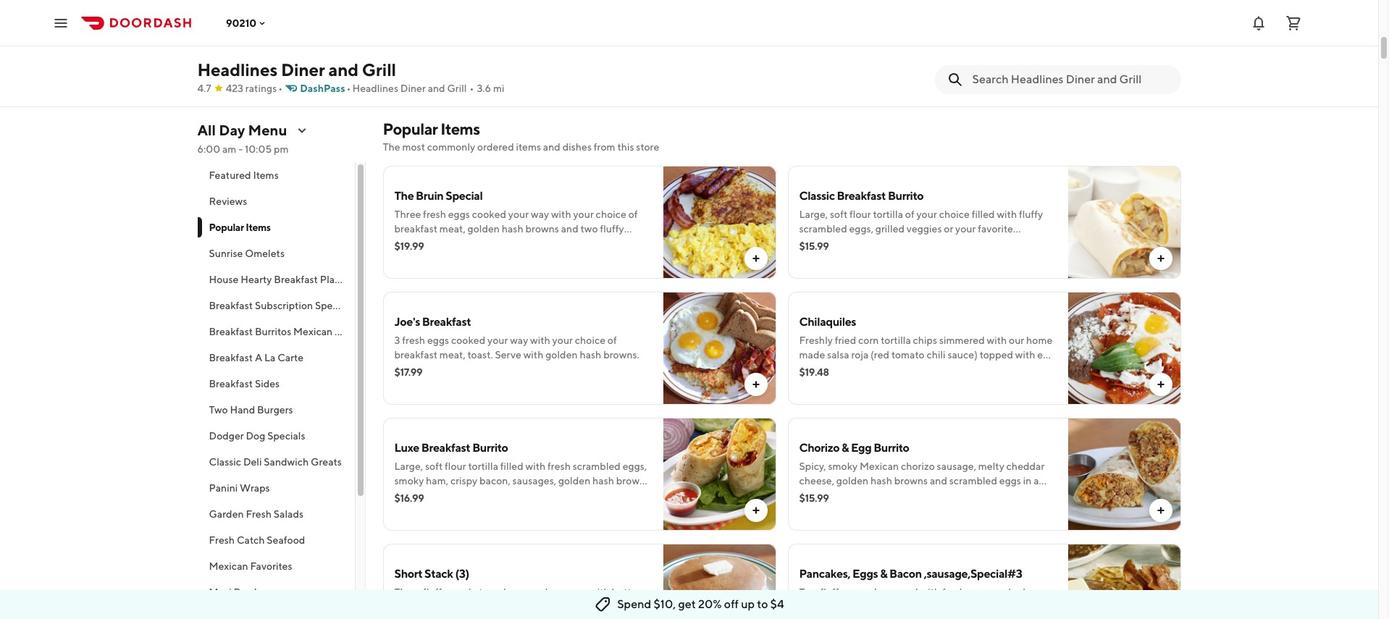 Task type: vqa. For each thing, say whether or not it's contained in the screenshot.
Spring St. Cafe's "Mi"
no



Task type: locate. For each thing, give the bounding box(es) containing it.
fluffy inside "pancakes, eggs & bacon ,sausage,special#3 two fluffy pancake  served with fresh eggs cooked your way and crispy bacon, butter and syrup, add pancake toppings if you'd like."
[[821, 587, 845, 598]]

1 horizontal spatial classic
[[800, 189, 835, 203]]

two hand burgers
[[209, 404, 293, 416]]

and inside short stack (3) three fluffy, made to order pancakes serve with butter and syrup. add fresh fruits or chocolate chips if you'd like.
[[395, 601, 412, 613]]

0 vertical spatial diner
[[281, 59, 325, 80]]

2 vertical spatial items
[[246, 222, 271, 233]]

breakfast right joe's
[[422, 315, 471, 329]]

toppings down pancakes,
[[800, 616, 840, 619]]

stack
[[425, 567, 453, 581]]

toppings down large,
[[800, 504, 840, 516]]

favorites up $17.99
[[376, 326, 418, 338]]

dog
[[246, 430, 265, 442]]

0 horizontal spatial popular
[[209, 222, 244, 233]]

dodger dog specials
[[209, 430, 305, 442]]

eggs, inside luxe breakfast burrito large, soft flour tortilla  filled with fresh scrambled eggs, smoky ham, crispy bacon, sausages, golden hash browns melted cheddar cheese and fresh house made pico de gallo.
[[623, 461, 647, 472]]

browns up de
[[616, 475, 650, 487]]

you'd inside the bruin special three fresh eggs cooked your way with your choice of breakfast meat, golden hash browns and two fluffy pancakes. add fruits to pancakes if you'd like.
[[555, 238, 580, 249]]

doordash
[[568, 34, 608, 45], [799, 34, 839, 45], [1029, 34, 1069, 45]]

three inside short stack (3) three fluffy, made to order pancakes serve with butter and syrup. add fresh fruits or chocolate chips if you'd like.
[[395, 587, 421, 598]]

tortilla down 'egg' on the right of page
[[870, 490, 900, 501]]

0 vertical spatial bacon,
[[480, 475, 511, 487]]

choice up two
[[596, 209, 627, 220]]

headlines diner and grill
[[197, 59, 396, 80]]

filled up sausages,
[[501, 461, 524, 472]]

am
[[222, 143, 236, 155]]

joe's
[[395, 315, 420, 329]]

sandwich
[[264, 456, 309, 468]]

large, inside luxe breakfast burrito large, soft flour tortilla  filled with fresh scrambled eggs, smoky ham, crispy bacon, sausages, golden hash browns melted cheddar cheese and fresh house made pico de gallo.
[[395, 461, 423, 472]]

cheddar inside luxe breakfast burrito large, soft flour tortilla  filled with fresh scrambled eggs, smoky ham, crispy bacon, sausages, golden hash browns melted cheddar cheese and fresh house made pico de gallo.
[[429, 490, 467, 501]]

0 vertical spatial way
[[531, 209, 549, 220]]

mexican down 'egg' on the right of page
[[860, 461, 899, 472]]

popular up sunrise
[[209, 222, 244, 233]]

add item to cart image
[[1155, 253, 1167, 264], [750, 379, 762, 391], [750, 505, 762, 517]]

two inside "pancakes, eggs & bacon ,sausage,special#3 two fluffy pancake  served with fresh eggs cooked your way and crispy bacon, butter and syrup, add pancake toppings if you'd like."
[[800, 587, 819, 598]]

classic breakfast burrito large, soft flour  tortilla of your choice filled with fluffy scrambled eggs, grilled veggies or your favorite breakfast meat, golden hash browns and melty cheddar cheese.
[[800, 189, 1052, 264]]

made inside luxe breakfast burrito large, soft flour tortilla  filled with fresh scrambled eggs, smoky ham, crispy bacon, sausages, golden hash browns melted cheddar cheese and fresh house made pico de gallo.
[[579, 490, 604, 501]]

$16.99
[[395, 493, 424, 504]]

avocado
[[916, 364, 955, 375]]

0 vertical spatial &
[[842, 441, 849, 455]]

favorite
[[978, 223, 1014, 235]]

breakfast up 'ham,'
[[422, 441, 470, 455]]

fried
[[835, 335, 857, 346]]

2 toppings from the top
[[800, 616, 840, 619]]

serve
[[563, 587, 588, 598]]

luxe
[[395, 441, 420, 455]]

0 horizontal spatial fresh
[[209, 535, 235, 546]]

of inside chorizo & egg burrito spicy, smoky mexican chorizo sausage, melty cheddar cheese, golden hash browns and scrambled eggs  in a large, soft flour tortilla of your choice. add on any toppings you'd like.
[[902, 490, 912, 501]]

add inside chorizo & egg burrito spicy, smoky mexican chorizo sausage, melty cheddar cheese, golden hash browns and scrambled eggs  in a large, soft flour tortilla of your choice. add on any toppings you'd like.
[[971, 490, 991, 501]]

0 vertical spatial add item to cart image
[[1155, 253, 1167, 264]]

1 horizontal spatial large,
[[800, 209, 828, 220]]

3 • doordash order from the left
[[1024, 34, 1094, 45]]

tortilla
[[873, 209, 904, 220], [881, 335, 911, 346], [468, 461, 498, 472], [870, 490, 900, 501]]

chili
[[927, 349, 946, 361]]

burrito for luxe breakfast burrito
[[473, 441, 508, 455]]

3.6
[[477, 83, 491, 94]]

cooked inside "pancakes, eggs & bacon ,sausage,special#3 two fluffy pancake  served with fresh eggs cooked your way and crispy bacon, butter and syrup, add pancake toppings if you'd like."
[[992, 587, 1026, 598]]

3 doordash from the left
[[1029, 34, 1069, 45]]

and down sausages,
[[504, 490, 521, 501]]

filled inside luxe breakfast burrito large, soft flour tortilla  filled with fresh scrambled eggs, smoky ham, crispy bacon, sausages, golden hash browns melted cheddar cheese and fresh house made pico de gallo.
[[501, 461, 524, 472]]

serve
[[495, 349, 522, 361], [862, 378, 889, 390]]

smoky inside luxe breakfast burrito large, soft flour tortilla  filled with fresh scrambled eggs, smoky ham, crispy bacon, sausages, golden hash browns melted cheddar cheese and fresh house made pico de gallo.
[[395, 475, 424, 487]]

like.
[[582, 238, 601, 249], [869, 504, 888, 516], [395, 616, 413, 619], [877, 616, 896, 619]]

90210 button
[[226, 17, 268, 29]]

0 vertical spatial serve
[[495, 349, 522, 361]]

0 vertical spatial scrambled
[[800, 223, 848, 235]]

0 vertical spatial favorites
[[376, 326, 418, 338]]

1 vertical spatial made
[[579, 490, 604, 501]]

or inside classic breakfast burrito large, soft flour  tortilla of your choice filled with fluffy scrambled eggs, grilled veggies or your favorite breakfast meat, golden hash browns and melty cheddar cheese.
[[944, 223, 954, 235]]

2 horizontal spatial doordash
[[1029, 34, 1069, 45]]

cooked up queso
[[800, 364, 834, 375]]

lime
[[997, 65, 1019, 77]]

melty inside chorizo & egg burrito spicy, smoky mexican chorizo sausage, melty cheddar cheese, golden hash browns and scrambled eggs  in a large, soft flour tortilla of your choice. add on any toppings you'd like.
[[979, 461, 1005, 472]]

if inside "pancakes, eggs & bacon ,sausage,special#3 two fluffy pancake  served with fresh eggs cooked your way and crispy bacon, butter and syrup, add pancake toppings if you'd like."
[[842, 616, 848, 619]]

butter inside short stack (3) three fluffy, made to order pancakes serve with butter and syrup. add fresh fruits or chocolate chips if you'd like.
[[612, 587, 641, 598]]

grill up headlines diner and grill • 3.6 mi
[[362, 59, 396, 80]]

deli
[[243, 456, 262, 468]]

and left syrup.
[[395, 601, 412, 613]]

1 horizontal spatial fruits
[[490, 601, 514, 613]]

pancakes, eggs & bacon ,sausage,special#3 two fluffy pancake  served with fresh eggs cooked your way and crispy bacon, butter and syrup, add pancake toppings if you'd like.
[[800, 567, 1049, 619]]

with inside short stack (3) three fluffy, made to order pancakes serve with butter and syrup. add fresh fruits or chocolate chips if you'd like.
[[590, 587, 610, 598]]

made inside chilaquiles freshly fried corn tortilla chips simmered with our home made salsa roja (red tomato chili sauce) topped with egg cooked your way, creamy avocado slices, sour cream and queso fresco. serve  with refried pinto beans.
[[800, 349, 825, 361]]

doordash up lime chicken pasta button
[[1029, 34, 1069, 45]]

headlines right dashpass •
[[352, 83, 399, 94]]

0 vertical spatial add item to cart image
[[750, 253, 762, 264]]

browns left two
[[526, 223, 559, 235]]

breakfast up "breakfast a la carte"
[[209, 326, 253, 338]]

1 horizontal spatial two
[[800, 587, 819, 598]]

add item to cart image for the bruin special
[[750, 253, 762, 264]]

tortilla up grilled
[[873, 209, 904, 220]]

eggs up add
[[968, 587, 990, 598]]

the bruin special three fresh eggs cooked your way with your choice of breakfast meat, golden hash browns and two fluffy pancakes. add fruits to pancakes if you'd like.
[[395, 189, 638, 249]]

burrito right 'egg' on the right of page
[[874, 441, 910, 455]]

& left 'egg' on the right of page
[[842, 441, 849, 455]]

0 vertical spatial specials
[[315, 300, 353, 312]]

diner for headlines diner and grill
[[281, 59, 325, 80]]

add
[[981, 601, 999, 613]]

1 horizontal spatial popular
[[383, 120, 438, 138]]

breakfast inside joe's breakfast 3 fresh  eggs cooked your way with your choice of breakfast meat, toast. serve with  golden hash browns. $17.99
[[422, 315, 471, 329]]

golden left browns.
[[546, 349, 578, 361]]

specials up sandwich
[[267, 430, 305, 442]]

eggs inside chorizo & egg burrito spicy, smoky mexican chorizo sausage, melty cheddar cheese, golden hash browns and scrambled eggs  in a large, soft flour tortilla of your choice. add on any toppings you'd like.
[[1000, 475, 1022, 487]]

1 vertical spatial fluffy
[[600, 223, 624, 235]]

breakfast up $17.99
[[395, 349, 438, 361]]

like. down 'egg' on the right of page
[[869, 504, 888, 516]]

of down this on the left
[[629, 209, 638, 220]]

choice inside classic breakfast burrito large, soft flour  tortilla of your choice filled with fluffy scrambled eggs, grilled veggies or your favorite breakfast meat, golden hash browns and melty cheddar cheese.
[[939, 209, 970, 220]]

0 horizontal spatial mexican
[[209, 561, 248, 572]]

breakfast a la carte button
[[197, 345, 355, 371]]

order
[[610, 34, 633, 45], [841, 34, 864, 45], [1070, 34, 1094, 45]]

the left bruin
[[395, 189, 414, 203]]

like. inside chorizo & egg burrito spicy, smoky mexican chorizo sausage, melty cheddar cheese, golden hash browns and scrambled eggs  in a large, soft flour tortilla of your choice. add on any toppings you'd like.
[[869, 504, 888, 516]]

favorites inside button
[[376, 326, 418, 338]]

grill left 3.6
[[447, 83, 467, 94]]

favorites up "mexi bowls" 'button'
[[250, 561, 292, 572]]

1 horizontal spatial &
[[881, 567, 888, 581]]

three down short
[[395, 587, 421, 598]]

0 vertical spatial popular
[[383, 120, 438, 138]]

headlines for headlines diner and grill • 3.6 mi
[[352, 83, 399, 94]]

choice inside joe's breakfast 3 fresh  eggs cooked your way with your choice of breakfast meat, toast. serve with  golden hash browns. $17.99
[[575, 335, 606, 346]]

of up 'veggies' on the right of the page
[[906, 209, 915, 220]]

items for popular items
[[246, 222, 271, 233]]

golden down 'egg' on the right of page
[[837, 475, 869, 487]]

soft for classic
[[830, 209, 848, 220]]

bacon, down served
[[868, 601, 899, 613]]

to for spend
[[757, 598, 768, 612]]

and right items
[[543, 141, 561, 153]]

panini
[[209, 483, 238, 494]]

2 horizontal spatial to
[[757, 598, 768, 612]]

classic inside button
[[209, 456, 241, 468]]

1 order from the left
[[610, 34, 633, 45]]

1 vertical spatial meat,
[[845, 238, 871, 249]]

your inside "pancakes, eggs & bacon ,sausage,special#3 two fluffy pancake  served with fresh eggs cooked your way and crispy bacon, butter and syrup, add pancake toppings if you'd like."
[[1028, 587, 1049, 598]]

way
[[531, 209, 549, 220], [510, 335, 528, 346], [800, 601, 818, 613]]

order for 2/27/22
[[841, 34, 864, 45]]

and left 3.6
[[428, 83, 445, 94]]

1 doordash from the left
[[568, 34, 608, 45]]

melty up on
[[979, 461, 1005, 472]]

fresh down (3)
[[465, 601, 488, 613]]

90210
[[226, 17, 257, 29]]

meat,
[[440, 223, 466, 235], [845, 238, 871, 249], [440, 349, 466, 361]]

eggs right 3
[[427, 335, 449, 346]]

soft right large,
[[827, 490, 845, 501]]

choice
[[596, 209, 627, 220], [939, 209, 970, 220], [575, 335, 606, 346]]

1 vertical spatial headlines
[[352, 83, 399, 94]]

choice up 'veggies' on the right of the page
[[939, 209, 970, 220]]

diner up "most"
[[401, 83, 426, 94]]

0 horizontal spatial eggs,
[[623, 461, 647, 472]]

1 vertical spatial items
[[253, 170, 279, 181]]

flour for luxe
[[445, 461, 466, 472]]

bacon, up cheese on the left of page
[[480, 475, 511, 487]]

butter left $10,
[[612, 587, 641, 598]]

salads
[[274, 509, 304, 520]]

serve down the way,
[[862, 378, 889, 390]]

breakfast up hand
[[209, 378, 253, 390]]

0 horizontal spatial two
[[209, 404, 228, 416]]

0 vertical spatial chips
[[913, 335, 938, 346]]

0 vertical spatial add
[[442, 238, 462, 249]]

classic up cheese. at the right of the page
[[800, 189, 835, 203]]

2 horizontal spatial scrambled
[[950, 475, 998, 487]]

1 horizontal spatial butter
[[901, 601, 930, 613]]

burrito
[[888, 189, 924, 203], [473, 441, 508, 455], [874, 441, 910, 455]]

dashpass
[[300, 83, 345, 94]]

and inside classic breakfast burrito large, soft flour  tortilla of your choice filled with fluffy scrambled eggs, grilled veggies or your favorite breakfast meat, golden hash browns and melty cheddar cheese.
[[966, 238, 984, 249]]

joe's breakfast 3 fresh  eggs cooked your way with your choice of breakfast meat, toast. serve with  golden hash browns. $17.99
[[395, 315, 640, 378]]

house hearty breakfast plates button
[[197, 267, 355, 293]]

2 horizontal spatial if
[[842, 616, 848, 619]]

simmered
[[940, 335, 985, 346]]

chorizo & egg burrito spicy, smoky mexican chorizo sausage, melty cheddar cheese, golden hash browns and scrambled eggs  in a large, soft flour tortilla of your choice. add on any toppings you'd like.
[[800, 441, 1045, 516]]

0 vertical spatial butter
[[612, 587, 641, 598]]

large,
[[800, 209, 828, 220], [395, 461, 423, 472]]

ordered
[[478, 141, 514, 153]]

golden down special
[[468, 223, 500, 235]]

classic for breakfast
[[800, 189, 835, 203]]

with inside "pancakes, eggs & bacon ,sausage,special#3 two fluffy pancake  served with fresh eggs cooked your way and crispy bacon, butter and syrup, add pancake toppings if you'd like."
[[921, 587, 941, 598]]

items inside button
[[253, 170, 279, 181]]

golden up house
[[559, 475, 591, 487]]

breakfast down house
[[209, 300, 253, 312]]

golden inside luxe breakfast burrito large, soft flour tortilla  filled with fresh scrambled eggs, smoky ham, crispy bacon, sausages, golden hash browns melted cheddar cheese and fresh house made pico de gallo.
[[559, 475, 591, 487]]

melty
[[986, 238, 1012, 249], [979, 461, 1005, 472]]

refried
[[913, 378, 943, 390]]

1 vertical spatial add item to cart image
[[750, 379, 762, 391]]

1 vertical spatial add
[[971, 490, 991, 501]]

bruin
[[416, 189, 444, 203]]

short
[[395, 567, 423, 581]]

0 vertical spatial two
[[209, 404, 228, 416]]

large, up cheese. at the right of the page
[[800, 209, 828, 220]]

favorites
[[376, 326, 418, 338], [250, 561, 292, 572]]

crispy down eggs
[[839, 601, 866, 613]]

flour inside classic breakfast burrito large, soft flour  tortilla of your choice filled with fluffy scrambled eggs, grilled veggies or your favorite breakfast meat, golden hash browns and melty cheddar cheese.
[[850, 209, 871, 220]]

grill for headlines diner and grill
[[362, 59, 396, 80]]

0 horizontal spatial doordash
[[568, 34, 608, 45]]

1 three from the top
[[395, 209, 421, 220]]

• right 2/27/22
[[794, 34, 797, 45]]

tortilla inside chilaquiles freshly fried corn tortilla chips simmered with our home made salsa roja (red tomato chili sauce) topped with egg cooked your way, creamy avocado slices, sour cream and queso fresco. serve  with refried pinto beans.
[[881, 335, 911, 346]]

0 vertical spatial melty
[[986, 238, 1012, 249]]

$4
[[771, 598, 785, 612]]

fresh inside short stack (3) three fluffy, made to order pancakes serve with butter and syrup. add fresh fruits or chocolate chips if you'd like.
[[465, 601, 488, 613]]

0 vertical spatial large,
[[800, 209, 828, 220]]

0 items, open order cart image
[[1285, 14, 1303, 32]]

$15.99 for classic breakfast burrito
[[800, 241, 829, 252]]

1 vertical spatial pancake
[[1001, 601, 1040, 613]]

add left on
[[971, 490, 991, 501]]

flour
[[850, 209, 871, 220], [445, 461, 466, 472], [847, 490, 868, 501]]

browns inside luxe breakfast burrito large, soft flour tortilla  filled with fresh scrambled eggs, smoky ham, crispy bacon, sausages, golden hash browns melted cheddar cheese and fresh house made pico de gallo.
[[616, 475, 650, 487]]

breakfast up cheese. at the right of the page
[[800, 238, 843, 249]]

and up dashpass •
[[329, 59, 359, 80]]

melty inside classic breakfast burrito large, soft flour  tortilla of your choice filled with fluffy scrambled eggs, grilled veggies or your favorite breakfast meat, golden hash browns and melty cheddar cheese.
[[986, 238, 1012, 249]]

0 horizontal spatial grill
[[362, 59, 396, 80]]

2 doordash from the left
[[799, 34, 839, 45]]

three
[[395, 209, 421, 220], [395, 587, 421, 598]]

1 vertical spatial flour
[[445, 461, 466, 472]]

tortilla up the tomato
[[881, 335, 911, 346]]

and left two
[[561, 223, 579, 235]]

or left chocolate at the left bottom of page
[[516, 601, 526, 613]]

breakfast
[[837, 189, 886, 203], [274, 274, 318, 285], [209, 300, 253, 312], [422, 315, 471, 329], [209, 326, 253, 338], [209, 352, 253, 364], [209, 378, 253, 390], [422, 441, 470, 455]]

flour for classic
[[850, 209, 871, 220]]

serve right toast.
[[495, 349, 522, 361]]

of up browns.
[[608, 335, 617, 346]]

2 vertical spatial meat,
[[440, 349, 466, 361]]

to inside short stack (3) three fluffy, made to order pancakes serve with butter and syrup. add fresh fruits or chocolate chips if you'd like.
[[479, 587, 489, 598]]

smoky inside chorizo & egg burrito spicy, smoky mexican chorizo sausage, melty cheddar cheese, golden hash browns and scrambled eggs  in a large, soft flour tortilla of your choice. add on any toppings you'd like.
[[828, 461, 858, 472]]

fresh right 3
[[402, 335, 425, 346]]

chips
[[913, 335, 938, 346], [575, 601, 600, 613]]

• doordash order right 2/27/22
[[794, 34, 864, 45]]

golden down grilled
[[873, 238, 905, 249]]

1 vertical spatial serve
[[862, 378, 889, 390]]

0 horizontal spatial way
[[510, 335, 528, 346]]

2 vertical spatial scrambled
[[950, 475, 998, 487]]

2 vertical spatial cheddar
[[429, 490, 467, 501]]

423
[[226, 83, 243, 94]]

1 horizontal spatial fresh
[[246, 509, 272, 520]]

0 vertical spatial crispy
[[451, 475, 478, 487]]

doordash right 2/27/22
[[799, 34, 839, 45]]

order for 11/13/23
[[1070, 34, 1094, 45]]

add right pancakes.
[[442, 238, 462, 249]]

doordash for 1/14/22
[[568, 34, 608, 45]]

1 horizontal spatial mexican
[[293, 326, 333, 338]]

0 horizontal spatial order
[[610, 34, 633, 45]]

0 vertical spatial grill
[[362, 59, 396, 80]]

breakfast sides
[[209, 378, 280, 390]]

items up commonly
[[441, 120, 480, 138]]

classic
[[800, 189, 835, 203], [209, 456, 241, 468]]

0 horizontal spatial favorites
[[250, 561, 292, 572]]

spend
[[617, 598, 652, 612]]

2 vertical spatial breakfast
[[395, 349, 438, 361]]

1 vertical spatial popular
[[209, 222, 244, 233]]

fresh down garden at the bottom left of the page
[[209, 535, 235, 546]]

0 vertical spatial cheddar
[[1014, 238, 1052, 249]]

0 horizontal spatial butter
[[612, 587, 641, 598]]

1 horizontal spatial doordash
[[799, 34, 839, 45]]

0 horizontal spatial specials
[[267, 430, 305, 442]]

11/13/23
[[989, 34, 1022, 45]]

0 horizontal spatial or
[[516, 601, 526, 613]]

hash
[[502, 223, 524, 235], [907, 238, 929, 249], [580, 349, 602, 361], [593, 475, 614, 487], [871, 475, 893, 487]]

with
[[551, 209, 571, 220], [997, 209, 1017, 220], [530, 335, 551, 346], [987, 335, 1007, 346], [524, 349, 544, 361], [1016, 349, 1036, 361], [891, 378, 911, 390], [526, 461, 546, 472], [590, 587, 610, 598], [921, 587, 941, 598]]

classic down dodger
[[209, 456, 241, 468]]

burrito inside classic breakfast burrito large, soft flour  tortilla of your choice filled with fluffy scrambled eggs, grilled veggies or your favorite breakfast meat, golden hash browns and melty cheddar cheese.
[[888, 189, 924, 203]]

scrambled down sausage,
[[950, 475, 998, 487]]

the inside the bruin special three fresh eggs cooked your way with your choice of breakfast meat, golden hash browns and two fluffy pancakes. add fruits to pancakes if you'd like.
[[395, 189, 414, 203]]

0 vertical spatial or
[[944, 223, 954, 235]]

smoky down 'egg' on the right of page
[[828, 461, 858, 472]]

1 toppings from the top
[[800, 504, 840, 516]]

browns.
[[604, 349, 640, 361]]

burrito inside luxe breakfast burrito large, soft flour tortilla  filled with fresh scrambled eggs, smoky ham, crispy bacon, sausages, golden hash browns melted cheddar cheese and fresh house made pico de gallo.
[[473, 441, 508, 455]]

0 vertical spatial headlines
[[197, 59, 278, 80]]

2 horizontal spatial fluffy
[[1019, 209, 1044, 220]]

and down favorite
[[966, 238, 984, 249]]

2 vertical spatial mexican
[[209, 561, 248, 572]]

gallo.
[[395, 504, 422, 516]]

1 vertical spatial cheddar
[[1007, 461, 1045, 472]]

all day menu
[[197, 122, 287, 138]]

$15.99 for chorizo & egg burrito
[[800, 493, 829, 504]]

1 vertical spatial two
[[800, 587, 819, 598]]

scrambled up cheese. at the right of the page
[[800, 223, 848, 235]]

if inside the bruin special three fresh eggs cooked your way with your choice of breakfast meat, golden hash browns and two fluffy pancakes. add fruits to pancakes if you'd like.
[[547, 238, 553, 249]]

popular up "most"
[[383, 120, 438, 138]]

2 vertical spatial fluffy
[[821, 587, 845, 598]]

the
[[383, 141, 400, 153], [395, 189, 414, 203]]

chicken
[[1021, 65, 1058, 77]]

• doordash order for 2/27/22
[[794, 34, 864, 45]]

diner up dashpass
[[281, 59, 325, 80]]

menus image
[[296, 125, 308, 136]]

1 horizontal spatial crispy
[[839, 601, 866, 613]]

1 vertical spatial pancakes
[[518, 587, 561, 598]]

mexican up carte
[[293, 326, 333, 338]]

popular inside popular items the most commonly ordered items and dishes from this store
[[383, 120, 438, 138]]

1 vertical spatial if
[[602, 601, 608, 613]]

wraps
[[240, 483, 270, 494]]

1 $15.99 from the top
[[800, 241, 829, 252]]

sunrise
[[209, 248, 243, 259]]

three for the
[[395, 209, 421, 220]]

open menu image
[[52, 14, 70, 32]]

2 vertical spatial add
[[443, 601, 463, 613]]

hash inside joe's breakfast 3 fresh  eggs cooked your way with your choice of breakfast meat, toast. serve with  golden hash browns. $17.99
[[580, 349, 602, 361]]

menu
[[248, 122, 287, 138]]

like. inside short stack (3) three fluffy, made to order pancakes serve with butter and syrup. add fresh fruits or chocolate chips if you'd like.
[[395, 616, 413, 619]]

to for short
[[479, 587, 489, 598]]

0 horizontal spatial fluffy
[[600, 223, 624, 235]]

& inside chorizo & egg burrito spicy, smoky mexican chorizo sausage, melty cheddar cheese, golden hash browns and scrambled eggs  in a large, soft flour tortilla of your choice. add on any toppings you'd like.
[[842, 441, 849, 455]]

1 horizontal spatial fluffy
[[821, 587, 845, 598]]

2 $15.99 from the top
[[800, 493, 829, 504]]

,sausage,special#3
[[924, 567, 1023, 581]]

& right eggs
[[881, 567, 888, 581]]

breakfast inside classic breakfast burrito large, soft flour  tortilla of your choice filled with fluffy scrambled eggs, grilled veggies or your favorite breakfast meat, golden hash browns and melty cheddar cheese.
[[800, 238, 843, 249]]

0 vertical spatial meat,
[[440, 223, 466, 235]]

browns down 'veggies' on the right of the page
[[931, 238, 964, 249]]

fruits inside the bruin special three fresh eggs cooked your way with your choice of breakfast meat, golden hash browns and two fluffy pancakes. add fruits to pancakes if you'd like.
[[464, 238, 488, 249]]

1 vertical spatial or
[[516, 601, 526, 613]]

and
[[329, 59, 359, 80], [428, 83, 445, 94], [543, 141, 561, 153], [561, 223, 579, 235], [966, 238, 984, 249], [1039, 364, 1057, 375], [930, 475, 948, 487], [504, 490, 521, 501], [395, 601, 412, 613], [820, 601, 837, 613], [932, 601, 950, 613]]

popular for popular items the most commonly ordered items and dishes from this store
[[383, 120, 438, 138]]

pancakes.
[[395, 238, 440, 249]]

eggs up any
[[1000, 475, 1022, 487]]

1 horizontal spatial to
[[490, 238, 499, 249]]

1 vertical spatial classic
[[209, 456, 241, 468]]

2 horizontal spatial order
[[1070, 34, 1094, 45]]

fruits inside short stack (3) three fluffy, made to order pancakes serve with butter and syrup. add fresh fruits or chocolate chips if you'd like.
[[490, 601, 514, 613]]

mexi
[[209, 587, 232, 598]]

0 horizontal spatial serve
[[495, 349, 522, 361]]

golden inside classic breakfast burrito large, soft flour  tortilla of your choice filled with fluffy scrambled eggs, grilled veggies or your favorite breakfast meat, golden hash browns and melty cheddar cheese.
[[873, 238, 905, 249]]

$10,
[[654, 598, 676, 612]]

0 horizontal spatial scrambled
[[573, 461, 621, 472]]

1 horizontal spatial specials
[[315, 300, 353, 312]]

most
[[402, 141, 425, 153]]

order for 1/14/22
[[610, 34, 633, 45]]

soft up cheese. at the right of the page
[[830, 209, 848, 220]]

eggs, inside classic breakfast burrito large, soft flour  tortilla of your choice filled with fluffy scrambled eggs, grilled veggies or your favorite breakfast meat, golden hash browns and melty cheddar cheese.
[[850, 223, 874, 235]]

cooked
[[472, 209, 507, 220], [451, 335, 486, 346], [800, 364, 834, 375], [992, 587, 1026, 598]]

2 three from the top
[[395, 587, 421, 598]]

0 vertical spatial items
[[441, 120, 480, 138]]

classic inside classic breakfast burrito large, soft flour  tortilla of your choice filled with fluffy scrambled eggs, grilled veggies or your favorite breakfast meat, golden hash browns and melty cheddar cheese.
[[800, 189, 835, 203]]

2 vertical spatial made
[[451, 587, 477, 598]]

crispy inside "pancakes, eggs & bacon ,sausage,special#3 two fluffy pancake  served with fresh eggs cooked your way and crispy bacon, butter and syrup, add pancake toppings if you'd like."
[[839, 601, 866, 613]]

fresh up syrup,
[[943, 587, 966, 598]]

or right 'veggies' on the right of the page
[[944, 223, 954, 235]]

1 horizontal spatial if
[[602, 601, 608, 613]]

sunrise omelets
[[209, 248, 285, 259]]

3 order from the left
[[1070, 34, 1094, 45]]

1 vertical spatial way
[[510, 335, 528, 346]]

doordash right 1/14/22
[[568, 34, 608, 45]]

grill for headlines diner and grill • 3.6 mi
[[447, 83, 467, 94]]

items inside popular items the most commonly ordered items and dishes from this store
[[441, 120, 480, 138]]

store
[[636, 141, 660, 153]]

1 vertical spatial breakfast
[[800, 238, 843, 249]]

egg
[[851, 441, 872, 455]]

flour inside chorizo & egg burrito spicy, smoky mexican chorizo sausage, melty cheddar cheese, golden hash browns and scrambled eggs  in a large, soft flour tortilla of your choice. add on any toppings you'd like.
[[847, 490, 868, 501]]

a
[[255, 352, 262, 364]]

crispy up cheese on the left of page
[[451, 475, 478, 487]]

items for popular items the most commonly ordered items and dishes from this store
[[441, 120, 480, 138]]

1 horizontal spatial scrambled
[[800, 223, 848, 235]]

fluffy inside the bruin special three fresh eggs cooked your way with your choice of breakfast meat, golden hash browns and two fluffy pancakes. add fruits to pancakes if you'd like.
[[600, 223, 624, 235]]

large, inside classic breakfast burrito large, soft flour  tortilla of your choice filled with fluffy scrambled eggs, grilled veggies or your favorite breakfast meat, golden hash browns and melty cheddar cheese.
[[800, 209, 828, 220]]

0 vertical spatial flour
[[850, 209, 871, 220]]

mexican up mexi bowls
[[209, 561, 248, 572]]

de
[[628, 490, 640, 501]]

browns inside classic breakfast burrito large, soft flour  tortilla of your choice filled with fluffy scrambled eggs, grilled veggies or your favorite breakfast meat, golden hash browns and melty cheddar cheese.
[[931, 238, 964, 249]]

0 vertical spatial classic
[[800, 189, 835, 203]]

1 vertical spatial toppings
[[800, 616, 840, 619]]

1 vertical spatial bacon,
[[868, 601, 899, 613]]

0 horizontal spatial filled
[[501, 461, 524, 472]]

bacon
[[890, 567, 922, 581]]

pancake down eggs
[[847, 587, 886, 598]]

dodger dog specials button
[[197, 423, 355, 449]]

doordash for 2/27/22
[[799, 34, 839, 45]]

like. down short
[[395, 616, 413, 619]]

• right dashpass
[[347, 83, 351, 94]]

10:05
[[245, 143, 272, 155]]

breakfast subscription specials button
[[197, 293, 355, 319]]

soft inside luxe breakfast burrito large, soft flour tortilla  filled with fresh scrambled eggs, smoky ham, crispy bacon, sausages, golden hash browns melted cheddar cheese and fresh house made pico de gallo.
[[425, 461, 443, 472]]

large,
[[800, 490, 825, 501]]

2 order from the left
[[841, 34, 864, 45]]

made down (3)
[[451, 587, 477, 598]]

from
[[594, 141, 616, 153]]

chilaquiles image
[[1068, 292, 1181, 405]]

1 • doordash order from the left
[[563, 34, 633, 45]]

scrambled up pico
[[573, 461, 621, 472]]

mexican inside chorizo & egg burrito spicy, smoky mexican chorizo sausage, melty cheddar cheese, golden hash browns and scrambled eggs  in a large, soft flour tortilla of your choice. add on any toppings you'd like.
[[860, 461, 899, 472]]

breakfast inside joe's breakfast 3 fresh  eggs cooked your way with your choice of breakfast meat, toast. serve with  golden hash browns. $17.99
[[395, 349, 438, 361]]

0 vertical spatial soft
[[830, 209, 848, 220]]

breakfast a la carte
[[209, 352, 304, 364]]

pancake right add
[[1001, 601, 1040, 613]]

2 vertical spatial add item to cart image
[[1155, 505, 1167, 517]]

add item to cart image
[[750, 253, 762, 264], [1155, 379, 1167, 391], [1155, 505, 1167, 517]]

and up choice.
[[930, 475, 948, 487]]

2 • doordash order from the left
[[794, 34, 864, 45]]

0 vertical spatial smoky
[[828, 461, 858, 472]]

0 vertical spatial filled
[[972, 209, 995, 220]]

1 vertical spatial specials
[[267, 430, 305, 442]]



Task type: describe. For each thing, give the bounding box(es) containing it.
serve inside chilaquiles freshly fried corn tortilla chips simmered with our home made salsa roja (red tomato chili sauce) topped with egg cooked your way, creamy avocado slices, sour cream and queso fresco. serve  with refried pinto beans.
[[862, 378, 889, 390]]

subscription
[[255, 300, 313, 312]]

like. inside "pancakes, eggs & bacon ,sausage,special#3 two fluffy pancake  served with fresh eggs cooked your way and crispy bacon, butter and syrup, add pancake toppings if you'd like."
[[877, 616, 896, 619]]

lime chicken pasta
[[997, 65, 1085, 77]]

dishes
[[563, 141, 592, 153]]

corn
[[859, 335, 879, 346]]

423 ratings •
[[226, 83, 283, 94]]

fresh inside joe's breakfast 3 fresh  eggs cooked your way with your choice of breakfast meat, toast. serve with  golden hash browns. $17.99
[[402, 335, 425, 346]]

notification bell image
[[1251, 14, 1268, 32]]

day
[[219, 122, 245, 138]]

eggs inside the bruin special three fresh eggs cooked your way with your choice of breakfast meat, golden hash browns and two fluffy pancakes. add fruits to pancakes if you'd like.
[[448, 209, 470, 220]]

• left 3.6
[[470, 83, 474, 94]]

way,
[[858, 364, 878, 375]]

your inside chilaquiles freshly fried corn tortilla chips simmered with our home made salsa roja (red tomato chili sauce) topped with egg cooked your way, creamy avocado slices, sour cream and queso fresco. serve  with refried pinto beans.
[[836, 364, 856, 375]]

commonly
[[427, 141, 475, 153]]

our
[[1009, 335, 1025, 346]]

pico
[[606, 490, 626, 501]]

favorites inside button
[[250, 561, 292, 572]]

luxe breakfast burrito large, soft flour tortilla  filled with fresh scrambled eggs, smoky ham, crispy bacon, sausages, golden hash browns melted cheddar cheese and fresh house made pico de gallo.
[[395, 441, 650, 516]]

cooked inside the bruin special three fresh eggs cooked your way with your choice of breakfast meat, golden hash browns and two fluffy pancakes. add fruits to pancakes if you'd like.
[[472, 209, 507, 220]]

way inside the bruin special three fresh eggs cooked your way with your choice of breakfast meat, golden hash browns and two fluffy pancakes. add fruits to pancakes if you'd like.
[[531, 209, 549, 220]]

fresh catch seafood
[[209, 535, 305, 546]]

two inside button
[[209, 404, 228, 416]]

tortilla inside classic breakfast burrito large, soft flour  tortilla of your choice filled with fluffy scrambled eggs, grilled veggies or your favorite breakfast meat, golden hash browns and melty cheddar cheese.
[[873, 209, 904, 220]]

breakfast left a
[[209, 352, 253, 364]]

hash inside chorizo & egg burrito spicy, smoky mexican chorizo sausage, melty cheddar cheese, golden hash browns and scrambled eggs  in a large, soft flour tortilla of your choice. add on any toppings you'd like.
[[871, 475, 893, 487]]

pancakes inside short stack (3) three fluffy, made to order pancakes serve with butter and syrup. add fresh fruits or chocolate chips if you'd like.
[[518, 587, 561, 598]]

filled inside classic breakfast burrito large, soft flour  tortilla of your choice filled with fluffy scrambled eggs, grilled veggies or your favorite breakfast meat, golden hash browns and melty cheddar cheese.
[[972, 209, 995, 220]]

house
[[209, 274, 239, 285]]

golden inside joe's breakfast 3 fresh  eggs cooked your way with your choice of breakfast meat, toast. serve with  golden hash browns. $17.99
[[546, 349, 578, 361]]

large, for classic
[[800, 209, 828, 220]]

browns inside the bruin special three fresh eggs cooked your way with your choice of breakfast meat, golden hash browns and two fluffy pancakes. add fruits to pancakes if you'd like.
[[526, 223, 559, 235]]

headlines for headlines diner and grill
[[197, 59, 278, 80]]

of inside the bruin special three fresh eggs cooked your way with your choice of breakfast meat, golden hash browns and two fluffy pancakes. add fruits to pancakes if you'd like.
[[629, 209, 638, 220]]

serve inside joe's breakfast 3 fresh  eggs cooked your way with your choice of breakfast meat, toast. serve with  golden hash browns. $17.99
[[495, 349, 522, 361]]

butter inside "pancakes, eggs & bacon ,sausage,special#3 two fluffy pancake  served with fresh eggs cooked your way and crispy bacon, butter and syrup, add pancake toppings if you'd like."
[[901, 601, 930, 613]]

made inside short stack (3) three fluffy, made to order pancakes serve with butter and syrup. add fresh fruits or chocolate chips if you'd like.
[[451, 587, 477, 598]]

order
[[491, 587, 516, 598]]

chips inside short stack (3) three fluffy, made to order pancakes serve with butter and syrup. add fresh fruits or chocolate chips if you'd like.
[[575, 601, 600, 613]]

fresh down sausages,
[[523, 490, 547, 501]]

golden inside chorizo & egg burrito spicy, smoky mexican chorizo sausage, melty cheddar cheese, golden hash browns and scrambled eggs  in a large, soft flour tortilla of your choice. add on any toppings you'd like.
[[837, 475, 869, 487]]

add item to cart image for luxe breakfast burrito
[[750, 505, 762, 517]]

bowls
[[234, 587, 261, 598]]

fresh catch seafood button
[[197, 527, 355, 554]]

and inside chorizo & egg burrito spicy, smoky mexican chorizo sausage, melty cheddar cheese, golden hash browns and scrambled eggs  in a large, soft flour tortilla of your choice. add on any toppings you'd like.
[[930, 475, 948, 487]]

luxe breakfast burrito image
[[663, 418, 776, 531]]

• right 11/13/23
[[1024, 34, 1027, 45]]

pancakes, eggs & bacon ,sausage,special#3 image
[[1068, 544, 1181, 619]]

fresh inside garden fresh salads button
[[246, 509, 272, 520]]

add inside the bruin special three fresh eggs cooked your way with your choice of breakfast meat, golden hash browns and two fluffy pancakes. add fruits to pancakes if you'd like.
[[442, 238, 462, 249]]

two hand burgers button
[[197, 397, 355, 423]]

• doordash order for 11/13/23
[[1024, 34, 1094, 45]]

0 vertical spatial pancake
[[847, 587, 886, 598]]

served
[[888, 587, 919, 598]]

and left syrup,
[[932, 601, 950, 613]]

breakfast up subscription on the left
[[274, 274, 318, 285]]

joe's breakfast image
[[663, 292, 776, 405]]

beans.
[[971, 378, 1001, 390]]

melted
[[395, 490, 427, 501]]

garden fresh salads
[[209, 509, 304, 520]]

cheese.
[[800, 252, 835, 264]]

short stack (3) image
[[663, 544, 776, 619]]

breakfast inside classic breakfast burrito large, soft flour  tortilla of your choice filled with fluffy scrambled eggs, grilled veggies or your favorite breakfast meat, golden hash browns and melty cheddar cheese.
[[837, 189, 886, 203]]

breakfast inside luxe breakfast burrito large, soft flour tortilla  filled with fresh scrambled eggs, smoky ham, crispy bacon, sausages, golden hash browns melted cheddar cheese and fresh house made pico de gallo.
[[422, 441, 470, 455]]

the bruin special image
[[663, 166, 776, 279]]

sausages,
[[513, 475, 557, 487]]

you'd inside "pancakes, eggs & bacon ,sausage,special#3 two fluffy pancake  served with fresh eggs cooked your way and crispy bacon, butter and syrup, add pancake toppings if you'd like."
[[850, 616, 875, 619]]

meat, inside the bruin special three fresh eggs cooked your way with your choice of breakfast meat, golden hash browns and two fluffy pancakes. add fruits to pancakes if you'd like.
[[440, 223, 466, 235]]

slices,
[[957, 364, 985, 375]]

pm
[[274, 143, 289, 155]]

breakfast sides button
[[197, 371, 355, 397]]

with inside classic breakfast burrito large, soft flour  tortilla of your choice filled with fluffy scrambled eggs, grilled veggies or your favorite breakfast meat, golden hash browns and melty cheddar cheese.
[[997, 209, 1017, 220]]

grilled
[[876, 223, 905, 235]]

queso
[[800, 378, 828, 390]]

& inside "pancakes, eggs & bacon ,sausage,special#3 two fluffy pancake  served with fresh eggs cooked your way and crispy bacon, butter and syrup, add pancake toppings if you'd like."
[[881, 567, 888, 581]]

pancakes,
[[800, 567, 851, 581]]

of inside classic breakfast burrito large, soft flour  tortilla of your choice filled with fluffy scrambled eggs, grilled veggies or your favorite breakfast meat, golden hash browns and melty cheddar cheese.
[[906, 209, 915, 220]]

and inside popular items the most commonly ordered items and dishes from this store
[[543, 141, 561, 153]]

tortilla inside luxe breakfast burrito large, soft flour tortilla  filled with fresh scrambled eggs, smoky ham, crispy bacon, sausages, golden hash browns melted cheddar cheese and fresh house made pico de gallo.
[[468, 461, 498, 472]]

scrambled inside chorizo & egg burrito spicy, smoky mexican chorizo sausage, melty cheddar cheese, golden hash browns and scrambled eggs  in a large, soft flour tortilla of your choice. add on any toppings you'd like.
[[950, 475, 998, 487]]

sauce)
[[948, 349, 978, 361]]

you'd inside short stack (3) three fluffy, made to order pancakes serve with butter and syrup. add fresh fruits or chocolate chips if you'd like.
[[610, 601, 635, 613]]

mexican favorites
[[209, 561, 292, 572]]

cheese
[[469, 490, 502, 501]]

house hearty breakfast plates
[[209, 274, 349, 285]]

$19.48
[[800, 367, 829, 378]]

this
[[618, 141, 634, 153]]

eggs
[[853, 567, 878, 581]]

to inside the bruin special three fresh eggs cooked your way with your choice of breakfast meat, golden hash browns and two fluffy pancakes. add fruits to pancakes if you'd like.
[[490, 238, 499, 249]]

burritos
[[255, 326, 291, 338]]

and inside luxe breakfast burrito large, soft flour tortilla  filled with fresh scrambled eggs, smoky ham, crispy bacon, sausages, golden hash browns melted cheddar cheese and fresh house made pico de gallo.
[[504, 490, 521, 501]]

with inside luxe breakfast burrito large, soft flour tortilla  filled with fresh scrambled eggs, smoky ham, crispy bacon, sausages, golden hash browns melted cheddar cheese and fresh house made pico de gallo.
[[526, 461, 546, 472]]

on
[[993, 490, 1005, 501]]

three for short
[[395, 587, 421, 598]]

breakfast inside the bruin special three fresh eggs cooked your way with your choice of breakfast meat, golden hash browns and two fluffy pancakes. add fruits to pancakes if you'd like.
[[395, 223, 438, 235]]

1/14/22
[[531, 34, 561, 45]]

• right ratings
[[278, 83, 283, 94]]

garden fresh salads button
[[197, 501, 355, 527]]

fresh inside the bruin special three fresh eggs cooked your way with your choice of breakfast meat, golden hash browns and two fluffy pancakes. add fruits to pancakes if you'd like.
[[423, 209, 446, 220]]

add item to cart image for chorizo & egg burrito
[[1155, 505, 1167, 517]]

doordash for 11/13/23
[[1029, 34, 1069, 45]]

add item to cart image for classic breakfast burrito
[[1155, 253, 1167, 264]]

eggs inside "pancakes, eggs & bacon ,sausage,special#3 two fluffy pancake  served with fresh eggs cooked your way and crispy bacon, butter and syrup, add pancake toppings if you'd like."
[[968, 587, 990, 598]]

breakfast burritos mexican morning favorites button
[[197, 319, 418, 345]]

way inside joe's breakfast 3 fresh  eggs cooked your way with your choice of breakfast meat, toast. serve with  golden hash browns. $17.99
[[510, 335, 528, 346]]

$17.99
[[395, 367, 423, 378]]

large, for luxe
[[395, 461, 423, 472]]

mexi bowls
[[209, 587, 261, 598]]

greats
[[311, 456, 342, 468]]

Item Search search field
[[973, 72, 1170, 88]]

or for burrito
[[944, 223, 954, 235]]

(3)
[[455, 567, 469, 581]]

and inside the bruin special three fresh eggs cooked your way with your choice of breakfast meat, golden hash browns and two fluffy pancakes. add fruits to pancakes if you'd like.
[[561, 223, 579, 235]]

meat, inside joe's breakfast 3 fresh  eggs cooked your way with your choice of breakfast meat, toast. serve with  golden hash browns. $17.99
[[440, 349, 466, 361]]

hash inside luxe breakfast burrito large, soft flour tortilla  filled with fresh scrambled eggs, smoky ham, crispy bacon, sausages, golden hash browns melted cheddar cheese and fresh house made pico de gallo.
[[593, 475, 614, 487]]

popular items
[[209, 222, 271, 233]]

panini wraps button
[[197, 475, 355, 501]]

headlines diner and grill • 3.6 mi
[[352, 83, 505, 94]]

if inside short stack (3) three fluffy, made to order pancakes serve with butter and syrup. add fresh fruits or chocolate chips if you'd like.
[[602, 601, 608, 613]]

3
[[395, 335, 400, 346]]

toppings inside chorizo & egg burrito spicy, smoky mexican chorizo sausage, melty cheddar cheese, golden hash browns and scrambled eggs  in a large, soft flour tortilla of your choice. add on any toppings you'd like.
[[800, 504, 840, 516]]

cream
[[1009, 364, 1037, 375]]

chorizo & egg burrito image
[[1068, 418, 1181, 531]]

cooked inside joe's breakfast 3 fresh  eggs cooked your way with your choice of breakfast meat, toast. serve with  golden hash browns. $17.99
[[451, 335, 486, 346]]

with inside the bruin special three fresh eggs cooked your way with your choice of breakfast meat, golden hash browns and two fluffy pancakes. add fruits to pancakes if you'd like.
[[551, 209, 571, 220]]

meat, inside classic breakfast burrito large, soft flour  tortilla of your choice filled with fluffy scrambled eggs, grilled veggies or your favorite breakfast meat, golden hash browns and melty cheddar cheese.
[[845, 238, 871, 249]]

special
[[446, 189, 483, 203]]

chips inside chilaquiles freshly fried corn tortilla chips simmered with our home made salsa roja (red tomato chili sauce) topped with egg cooked your way, creamy avocado slices, sour cream and queso fresco. serve  with refried pinto beans.
[[913, 335, 938, 346]]

and down pancakes,
[[820, 601, 837, 613]]

fluffy inside classic breakfast burrito large, soft flour  tortilla of your choice filled with fluffy scrambled eggs, grilled veggies or your favorite breakfast meat, golden hash browns and melty cheddar cheese.
[[1019, 209, 1044, 220]]

burrito inside chorizo & egg burrito spicy, smoky mexican chorizo sausage, melty cheddar cheese, golden hash browns and scrambled eggs  in a large, soft flour tortilla of your choice. add on any toppings you'd like.
[[874, 441, 910, 455]]

classic for deli
[[209, 456, 241, 468]]

or for (3)
[[516, 601, 526, 613]]

(red
[[871, 349, 890, 361]]

add inside short stack (3) three fluffy, made to order pancakes serve with butter and syrup. add fresh fruits or chocolate chips if you'd like.
[[443, 601, 463, 613]]

chilaquiles freshly fried corn tortilla chips simmered with our home made salsa roja (red tomato chili sauce) topped with egg cooked your way, creamy avocado slices, sour cream and queso fresco. serve  with refried pinto beans.
[[800, 315, 1057, 390]]

salsa
[[827, 349, 850, 361]]

eggs inside joe's breakfast 3 fresh  eggs cooked your way with your choice of breakfast meat, toast. serve with  golden hash browns. $17.99
[[427, 335, 449, 346]]

• right 1/14/22
[[563, 34, 566, 45]]

syrup.
[[414, 601, 441, 613]]

spicy,
[[800, 461, 826, 472]]

and inside chilaquiles freshly fried corn tortilla chips simmered with our home made salsa roja (red tomato chili sauce) topped with egg cooked your way, creamy avocado slices, sour cream and queso fresco. serve  with refried pinto beans.
[[1039, 364, 1057, 375]]

hash inside classic breakfast burrito large, soft flour  tortilla of your choice filled with fluffy scrambled eggs, grilled veggies or your favorite breakfast meat, golden hash browns and melty cheddar cheese.
[[907, 238, 929, 249]]

cooked inside chilaquiles freshly fried corn tortilla chips simmered with our home made salsa roja (red tomato chili sauce) topped with egg cooked your way, creamy avocado slices, sour cream and queso fresco. serve  with refried pinto beans.
[[800, 364, 834, 375]]

la
[[264, 352, 276, 364]]

dashpass •
[[300, 83, 351, 94]]

chilaquiles
[[800, 315, 857, 329]]

crispy inside luxe breakfast burrito large, soft flour tortilla  filled with fresh scrambled eggs, smoky ham, crispy bacon, sausages, golden hash browns melted cheddar cheese and fresh house made pico de gallo.
[[451, 475, 478, 487]]

popular for popular items
[[209, 222, 244, 233]]

ratings
[[246, 83, 277, 94]]

fresh inside "fresh catch seafood" button
[[209, 535, 235, 546]]

soft for luxe
[[425, 461, 443, 472]]

breakfast burritos mexican morning favorites
[[209, 326, 418, 338]]

garden
[[209, 509, 244, 520]]

bacon, inside "pancakes, eggs & bacon ,sausage,special#3 two fluffy pancake  served with fresh eggs cooked your way and crispy bacon, butter and syrup, add pancake toppings if you'd like."
[[868, 601, 899, 613]]

all
[[197, 122, 216, 138]]

diner for headlines diner and grill • 3.6 mi
[[401, 83, 426, 94]]

mexi bowls button
[[197, 580, 355, 606]]

-
[[238, 143, 243, 155]]

specials for dodger dog specials
[[267, 430, 305, 442]]

breakfast subscription specials
[[209, 300, 353, 312]]

your inside chorizo & egg burrito spicy, smoky mexican chorizo sausage, melty cheddar cheese, golden hash browns and scrambled eggs  in a large, soft flour tortilla of your choice. add on any toppings you'd like.
[[914, 490, 934, 501]]

burrito for classic breakfast burrito
[[888, 189, 924, 203]]

add item to cart image for joe's breakfast
[[750, 379, 762, 391]]

burgers
[[257, 404, 293, 416]]

pinto
[[945, 378, 969, 390]]

the inside popular items the most commonly ordered items and dishes from this store
[[383, 141, 400, 153]]

chorizo
[[901, 461, 935, 472]]

sour
[[987, 364, 1007, 375]]

like. inside the bruin special three fresh eggs cooked your way with your choice of breakfast meat, golden hash browns and two fluffy pancakes. add fruits to pancakes if you'd like.
[[582, 238, 601, 249]]

• doordash order for 1/14/22
[[563, 34, 633, 45]]

fresh up sausages,
[[548, 461, 571, 472]]

choice.
[[936, 490, 969, 501]]

add item to cart image for chilaquiles
[[1155, 379, 1167, 391]]

golden inside the bruin special three fresh eggs cooked your way with your choice of breakfast meat, golden hash browns and two fluffy pancakes. add fruits to pancakes if you'd like.
[[468, 223, 500, 235]]

choice inside the bruin special three fresh eggs cooked your way with your choice of breakfast meat, golden hash browns and two fluffy pancakes. add fruits to pancakes if you'd like.
[[596, 209, 627, 220]]

specials for breakfast subscription specials
[[315, 300, 353, 312]]

soft inside chorizo & egg burrito spicy, smoky mexican chorizo sausage, melty cheddar cheese, golden hash browns and scrambled eggs  in a large, soft flour tortilla of your choice. add on any toppings you'd like.
[[827, 490, 845, 501]]

pancakes inside the bruin special three fresh eggs cooked your way with your choice of breakfast meat, golden hash browns and two fluffy pancakes. add fruits to pancakes if you'd like.
[[501, 238, 545, 249]]

fluffy,
[[423, 587, 449, 598]]

6:00 am - 10:05 pm
[[197, 143, 289, 155]]

toppings inside "pancakes, eggs & bacon ,sausage,special#3 two fluffy pancake  served with fresh eggs cooked your way and crispy bacon, butter and syrup, add pancake toppings if you'd like."
[[800, 616, 840, 619]]

ham,
[[426, 475, 449, 487]]

browns inside chorizo & egg burrito spicy, smoky mexican chorizo sausage, melty cheddar cheese, golden hash browns and scrambled eggs  in a large, soft flour tortilla of your choice. add on any toppings you'd like.
[[895, 475, 928, 487]]

tomato
[[892, 349, 925, 361]]

seafood
[[267, 535, 305, 546]]

hash inside the bruin special three fresh eggs cooked your way with your choice of breakfast meat, golden hash browns and two fluffy pancakes. add fruits to pancakes if you'd like.
[[502, 223, 524, 235]]

cheddar inside classic breakfast burrito large, soft flour  tortilla of your choice filled with fluffy scrambled eggs, grilled veggies or your favorite breakfast meat, golden hash browns and melty cheddar cheese.
[[1014, 238, 1052, 249]]

in
[[1024, 475, 1032, 487]]

20%
[[698, 598, 722, 612]]

classic breakfast burrito image
[[1068, 166, 1181, 279]]

items for featured items
[[253, 170, 279, 181]]

mi
[[493, 83, 505, 94]]

bacon, inside luxe breakfast burrito large, soft flour tortilla  filled with fresh scrambled eggs, smoky ham, crispy bacon, sausages, golden hash browns melted cheddar cheese and fresh house made pico de gallo.
[[480, 475, 511, 487]]



